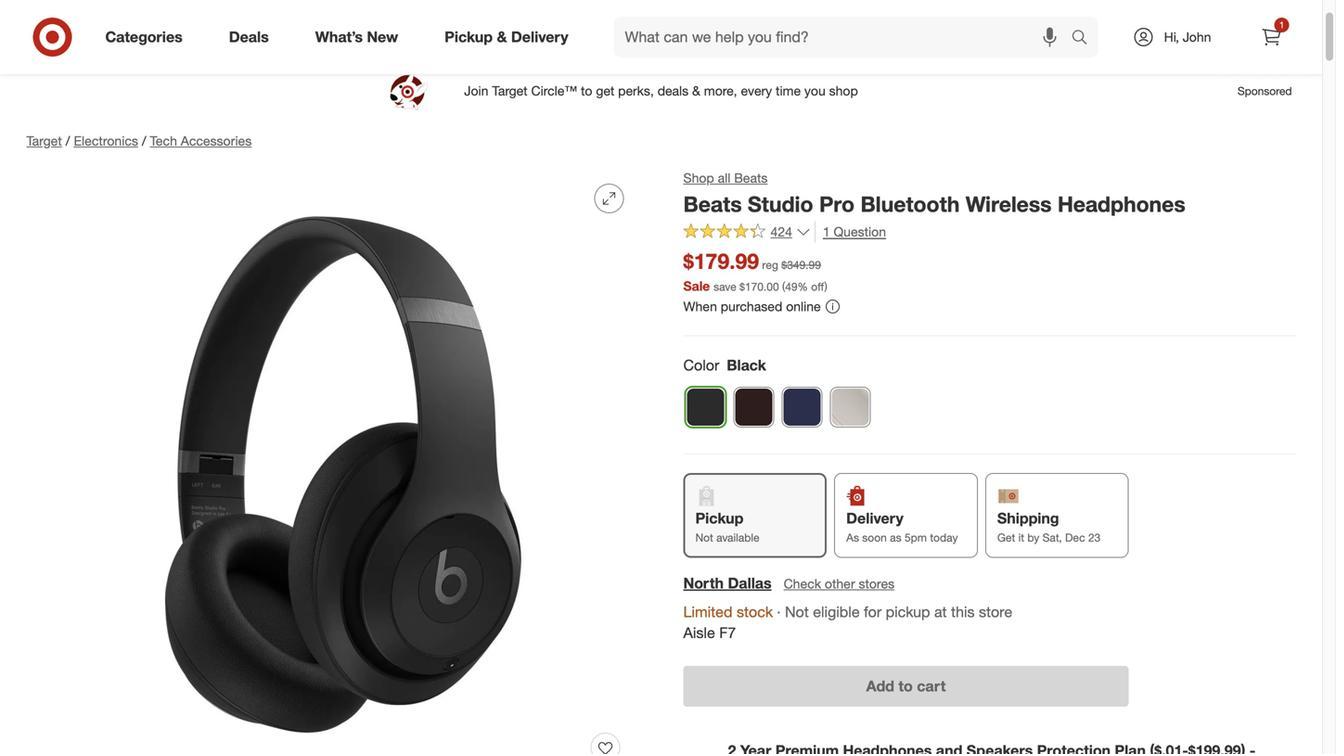 Task type: describe. For each thing, give the bounding box(es) containing it.
available
[[716, 531, 760, 545]]

electronics
[[74, 133, 138, 149]]

today
[[930, 531, 958, 545]]

delivery as soon as 5pm today
[[846, 510, 958, 545]]

at inside limited stock · not eligible for pickup at this store aisle f 7
[[934, 603, 947, 621]]

delivery inside delivery as soon as 5pm today
[[846, 510, 904, 528]]

49
[[785, 280, 798, 294]]

0 vertical spatial beats
[[734, 170, 768, 186]]

accessories
[[181, 133, 252, 149]]

off
[[811, 280, 824, 294]]

pickup
[[886, 603, 930, 621]]

shipping
[[997, 510, 1059, 528]]

&
[[497, 28, 507, 46]]

online
[[786, 298, 821, 314]]

store
[[979, 603, 1012, 621]]

stores
[[859, 576, 895, 592]]

1 question
[[823, 224, 886, 240]]

tech accessories link
[[150, 133, 252, 149]]

headphones
[[1058, 191, 1185, 217]]

deals link
[[213, 17, 292, 58]]

advertisement region
[[12, 69, 1311, 113]]

)
[[824, 280, 827, 294]]

eligible
[[813, 603, 860, 621]]

by for order
[[565, 23, 579, 40]]

$179.99
[[683, 248, 759, 274]]

black image
[[686, 388, 725, 427]]

eve.
[[930, 23, 954, 40]]

shop
[[683, 170, 714, 186]]

cart
[[917, 677, 946, 695]]

add to cart button
[[683, 666, 1129, 707]]

bluetooth
[[861, 191, 960, 217]]

pickup & delivery link
[[429, 17, 592, 58]]

pickup for not
[[695, 510, 744, 528]]

save
[[714, 280, 736, 294]]

wednesday,
[[582, 23, 656, 40]]

(
[[782, 280, 785, 294]]

tech
[[150, 133, 177, 149]]

by for shipping
[[1028, 531, 1039, 545]]

f
[[719, 624, 728, 642]]

pro
[[819, 191, 855, 217]]

pickup not available
[[695, 510, 760, 545]]

12/20
[[659, 23, 693, 40]]

·
[[777, 603, 781, 621]]

categories
[[105, 28, 183, 46]]

1 for 1 question
[[823, 224, 830, 240]]

north dallas button
[[683, 573, 772, 594]]

what's
[[315, 28, 363, 46]]

target link
[[26, 133, 62, 149]]

check
[[784, 576, 821, 592]]

christmas
[[867, 23, 926, 40]]

what's new link
[[299, 17, 421, 58]]

it
[[1018, 531, 1024, 545]]

sandstone image
[[831, 388, 870, 427]]

all
[[718, 170, 730, 186]]

shipping get it by sat, dec 23
[[997, 510, 1101, 545]]

when purchased online
[[683, 298, 821, 314]]

424
[[771, 224, 792, 240]]

aisle
[[683, 624, 715, 642]]

color black
[[683, 356, 766, 374]]

hi,
[[1164, 29, 1179, 45]]

get
[[997, 531, 1015, 545]]

0 horizontal spatial delivery
[[511, 28, 568, 46]]

pickup & delivery
[[445, 28, 568, 46]]

wireless
[[966, 191, 1052, 217]]

not inside limited stock · not eligible for pickup at this store aisle f 7
[[785, 603, 809, 621]]

limited
[[683, 603, 733, 621]]

them
[[816, 23, 846, 40]]

studio
[[748, 191, 813, 217]]

pickup for &
[[445, 28, 493, 46]]

stock
[[737, 603, 773, 621]]



Task type: vqa. For each thing, say whether or not it's contained in the screenshot.
bottommost at
yes



Task type: locate. For each thing, give the bounding box(es) containing it.
target / electronics / tech accessories
[[26, 133, 252, 149]]

new
[[367, 28, 398, 46]]

5pm
[[905, 531, 927, 545]]

not right ·
[[785, 603, 809, 621]]

1 horizontal spatial pickup
[[695, 510, 744, 528]]

as
[[890, 531, 902, 545]]

1 vertical spatial not
[[785, 603, 809, 621]]

deep brown image
[[734, 388, 773, 427]]

when
[[683, 298, 717, 314]]

0 horizontal spatial by
[[565, 23, 579, 40]]

170.00
[[745, 280, 779, 294]]

1 vertical spatial delivery
[[846, 510, 904, 528]]

cst
[[750, 23, 775, 40]]

by right them
[[850, 23, 864, 40]]

0 vertical spatial pickup
[[445, 28, 493, 46]]

at right 12/20
[[697, 23, 709, 40]]

hi, john
[[1164, 29, 1211, 45]]

target
[[26, 133, 62, 149]]

by right gifts
[[565, 23, 579, 40]]

to left get
[[779, 23, 791, 40]]

1 for 1
[[1279, 19, 1284, 31]]

at left 'this'
[[934, 603, 947, 621]]

order
[[456, 23, 490, 40]]

john
[[1183, 29, 1211, 45]]

0 vertical spatial at
[[697, 23, 709, 40]]

1 inside "link"
[[1279, 19, 1284, 31]]

to right add at bottom right
[[899, 677, 913, 695]]

0 vertical spatial 1
[[1279, 19, 1284, 31]]

$349.99
[[782, 258, 821, 272]]

add to cart
[[866, 677, 946, 695]]

1 horizontal spatial delivery
[[846, 510, 904, 528]]

sale
[[683, 278, 710, 294]]

navy image
[[783, 388, 822, 427]]

0 horizontal spatial pickup
[[445, 28, 493, 46]]

424 link
[[683, 222, 811, 244]]

categories link
[[90, 17, 206, 58]]

beats studio pro bluetooth wireless headphones, 1 of 23 image
[[26, 169, 639, 754]]

north
[[683, 574, 724, 592]]

beats down all
[[683, 191, 742, 217]]

sat,
[[1043, 531, 1062, 545]]

/ left tech
[[142, 133, 146, 149]]

as
[[846, 531, 859, 545]]

select
[[493, 23, 530, 40]]

limited stock · not eligible for pickup at this store aisle f 7
[[683, 603, 1012, 642]]

1 horizontal spatial by
[[850, 23, 864, 40]]

search button
[[1063, 17, 1107, 61]]

7
[[728, 624, 736, 642]]

1 / from the left
[[66, 133, 70, 149]]

delivery right &
[[511, 28, 568, 46]]

to
[[779, 23, 791, 40], [899, 677, 913, 695]]

pickup left &
[[445, 28, 493, 46]]

1 horizontal spatial at
[[934, 603, 947, 621]]

1 horizontal spatial to
[[899, 677, 913, 695]]

0 horizontal spatial /
[[66, 133, 70, 149]]

0 horizontal spatial 1
[[823, 224, 830, 240]]

1 down the pro at top
[[823, 224, 830, 240]]

electronics link
[[74, 133, 138, 149]]

what's new
[[315, 28, 398, 46]]

by right it
[[1028, 531, 1039, 545]]

1 vertical spatial 1
[[823, 224, 830, 240]]

add
[[866, 677, 894, 695]]

color
[[683, 356, 719, 374]]

soon
[[862, 531, 887, 545]]

1 question link
[[815, 222, 886, 243]]

not
[[695, 531, 713, 545], [785, 603, 809, 621]]

0 horizontal spatial at
[[697, 23, 709, 40]]

23
[[1088, 531, 1101, 545]]

2 / from the left
[[142, 133, 146, 149]]

other
[[825, 576, 855, 592]]

at
[[697, 23, 709, 40], [934, 603, 947, 621]]

to inside button
[[899, 677, 913, 695]]

1 vertical spatial at
[[934, 603, 947, 621]]

1 link
[[1251, 17, 1292, 58]]

/ right target
[[66, 133, 70, 149]]

for
[[864, 603, 882, 621]]

check other stores
[[784, 576, 895, 592]]

dallas
[[728, 574, 772, 592]]

1 horizontal spatial not
[[785, 603, 809, 621]]

delivery up soon at right bottom
[[846, 510, 904, 528]]

1 horizontal spatial /
[[142, 133, 146, 149]]

not left "available"
[[695, 531, 713, 545]]

purchased
[[721, 298, 782, 314]]

1 right john in the right of the page
[[1279, 19, 1284, 31]]

beats
[[734, 170, 768, 186], [683, 191, 742, 217]]

black
[[727, 356, 766, 374]]

1
[[1279, 19, 1284, 31], [823, 224, 830, 240]]

by inside shipping get it by sat, dec 23
[[1028, 531, 1039, 545]]

1 vertical spatial to
[[899, 677, 913, 695]]

%
[[798, 280, 808, 294]]

0 horizontal spatial not
[[695, 531, 713, 545]]

1 vertical spatial pickup
[[695, 510, 744, 528]]

2 horizontal spatial by
[[1028, 531, 1039, 545]]

beats right all
[[734, 170, 768, 186]]

this
[[951, 603, 975, 621]]

0 vertical spatial to
[[779, 23, 791, 40]]

$
[[739, 280, 745, 294]]

get
[[794, 23, 813, 40]]

deals
[[229, 28, 269, 46]]

order select gifts by wednesday, 12/20 at 12pm cst to get them by christmas eve.
[[456, 23, 954, 40]]

north dallas
[[683, 574, 772, 592]]

0 vertical spatial not
[[695, 531, 713, 545]]

0 horizontal spatial to
[[779, 23, 791, 40]]

dec
[[1065, 531, 1085, 545]]

1 horizontal spatial 1
[[1279, 19, 1284, 31]]

gifts
[[534, 23, 561, 40]]

1 vertical spatial beats
[[683, 191, 742, 217]]

12pm
[[712, 23, 746, 40]]

not inside the pickup not available
[[695, 531, 713, 545]]

What can we help you find? suggestions appear below search field
[[614, 17, 1076, 58]]

search
[[1063, 30, 1107, 48]]

pickup up "available"
[[695, 510, 744, 528]]

$179.99 reg $349.99 sale save $ 170.00 ( 49 % off )
[[683, 248, 827, 294]]

question
[[834, 224, 886, 240]]

0 vertical spatial delivery
[[511, 28, 568, 46]]

pickup inside the pickup not available
[[695, 510, 744, 528]]

reg
[[762, 258, 778, 272]]



